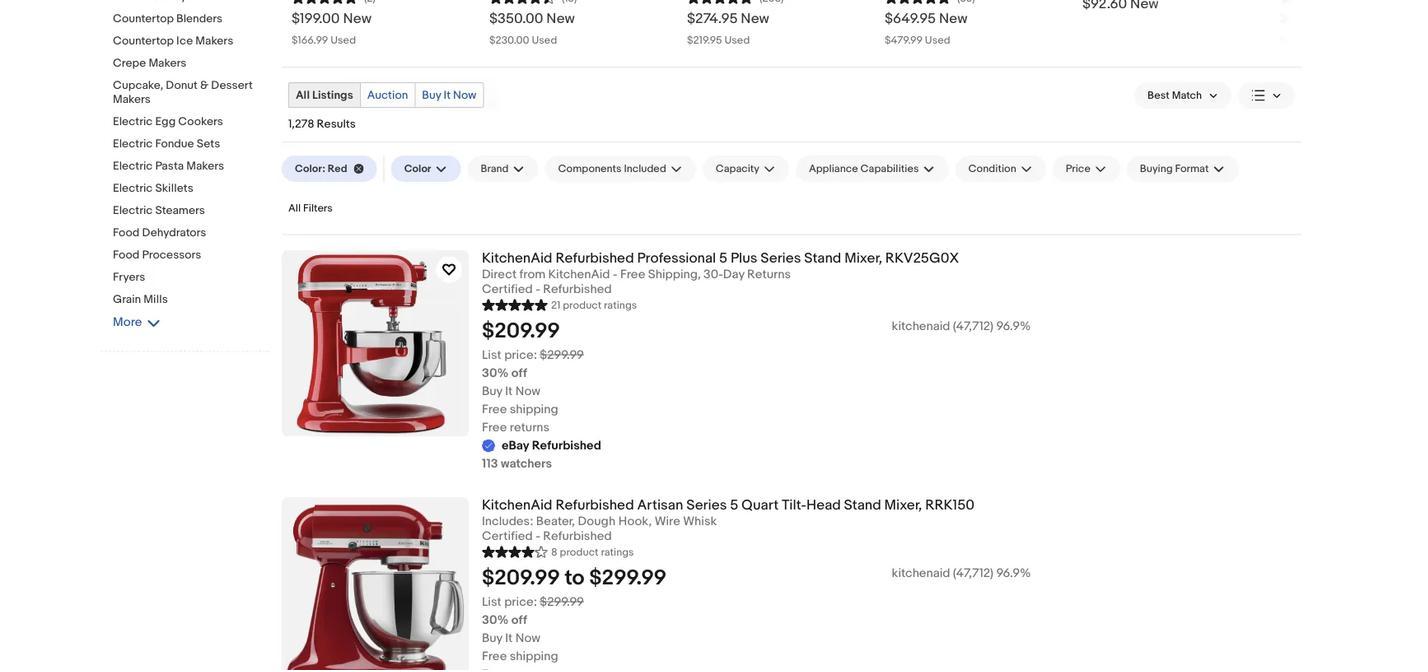 Task type: describe. For each thing, give the bounding box(es) containing it.
3 electric from the top
[[113, 159, 153, 173]]

$209.99 to $299.99 list price: $299.99 30% off buy it now free shipping
[[482, 566, 667, 664]]

filters
[[303, 202, 333, 215]]

- up the 5.0 out of 5 stars. image
[[536, 282, 540, 297]]

free inside $209.99 to $299.99 list price: $299.99 30% off buy it now free shipping
[[482, 649, 507, 664]]

kitchenaid refurbished professional 5 plus series stand mixer, rkv25g0x image
[[282, 250, 469, 437]]

kitchenaid refurbished artisan series 5 quart tilt-head stand mixer, rrk150 includes: beater, dough hook, wire whisk certified - refurbished
[[482, 497, 975, 544]]

professional
[[637, 250, 716, 267]]

condition button
[[955, 156, 1046, 182]]

buying format
[[1140, 163, 1209, 175]]

best match
[[1148, 89, 1202, 102]]

ratings for professional
[[604, 299, 637, 312]]

30-
[[704, 267, 723, 282]]

rrk150
[[925, 497, 975, 514]]

grain mills link
[[113, 293, 269, 309]]

capacity
[[716, 163, 759, 175]]

crepe makers link
[[113, 56, 269, 72]]

listings
[[312, 88, 353, 102]]

watchers
[[501, 456, 552, 471]]

buying format button
[[1127, 156, 1239, 182]]

direct
[[482, 267, 517, 282]]

used for $274.95
[[725, 34, 750, 47]]

dough
[[578, 515, 616, 529]]

returns
[[747, 267, 791, 282]]

kitchenaid up 21 product ratings
[[548, 267, 610, 282]]

product for professional
[[563, 299, 602, 312]]

$166.99
[[292, 34, 328, 47]]

new for $299.95 new
[[1334, 11, 1362, 28]]

list inside $209.99 list price: $299.99 30% off buy it now free shipping free returns ebay refurbished 113 watchers
[[482, 347, 502, 362]]

4.9 out of 5 stars image for $274.95
[[687, 0, 753, 5]]

color
[[404, 163, 431, 175]]

5.0 out of 5 stars. image
[[482, 297, 548, 312]]

components included
[[558, 163, 666, 175]]

$209.99 list price: $299.99 30% off buy it now free shipping free returns ebay refurbished 113 watchers
[[482, 319, 601, 471]]

new for $350.00 new
[[546, 11, 575, 28]]

rkv25g0x
[[886, 250, 959, 267]]

used for $199.00
[[330, 34, 356, 47]]

$350.00 new $230.00 used
[[489, 11, 575, 47]]

auction
[[367, 88, 408, 102]]

21
[[551, 299, 560, 312]]

electric skillets link
[[113, 182, 269, 197]]

$199.00
[[292, 11, 340, 28]]

certified inside kitchenaid refurbished artisan series 5 quart tilt-head stand mixer, rrk150 includes: beater, dough hook, wire whisk certified - refurbished
[[482, 529, 533, 544]]

4.8 out of 5 stars image
[[885, 0, 951, 5]]

color: red
[[295, 163, 347, 175]]

cupcake, donut & dessert makers link
[[113, 79, 269, 108]]

best
[[1148, 89, 1170, 102]]

format
[[1175, 163, 1209, 175]]

grain
[[113, 293, 141, 307]]

2 kitchenaid from the top
[[892, 566, 950, 581]]

2 (47,712) from the top
[[953, 566, 994, 581]]

2 vertical spatial $299.99
[[540, 595, 584, 610]]

returns
[[510, 420, 550, 435]]

ebay
[[502, 438, 529, 453]]

1 (47,712) from the top
[[953, 319, 994, 333]]

egg
[[155, 115, 176, 129]]

shipping inside $209.99 list price: $299.99 30% off buy it now free shipping free returns ebay refurbished 113 watchers
[[510, 402, 558, 417]]

all for all listings
[[296, 88, 310, 102]]

includes:
[[482, 515, 533, 529]]

now inside $209.99 to $299.99 list price: $299.99 30% off buy it now free shipping
[[515, 631, 541, 646]]

kitchenaid refurbished professional 5 plus series stand mixer, rkv25g0x link
[[482, 250, 1302, 267]]

stand inside kitchenaid refurbished professional 5 plus series stand mixer, rkv25g0x direct from kitchenaid - free shipping, 30-day returns certified - refurbished
[[804, 250, 841, 267]]

makers down crepe
[[113, 93, 151, 107]]

list inside $209.99 to $299.99 list price: $299.99 30% off buy it now free shipping
[[482, 595, 502, 610]]

dessert
[[211, 79, 253, 93]]

appliance capabilities
[[809, 163, 919, 175]]

whisk
[[683, 515, 717, 529]]

head
[[806, 497, 841, 514]]

$649.95 new $479.99 used
[[885, 11, 968, 47]]

mixer, inside kitchenaid refurbished professional 5 plus series stand mixer, rkv25g0x direct from kitchenaid - free shipping, 30-day returns certified - refurbished
[[845, 250, 882, 267]]

series inside kitchenaid refurbished professional 5 plus series stand mixer, rkv25g0x direct from kitchenaid - free shipping, 30-day returns certified - refurbished
[[761, 250, 801, 267]]

quart
[[741, 497, 779, 514]]

color button
[[391, 156, 461, 182]]

$209.99 for list
[[482, 319, 560, 344]]

2 96.9% from the top
[[996, 566, 1031, 581]]

appliance capabilities button
[[796, 156, 949, 182]]

1,278
[[288, 117, 314, 131]]

best match button
[[1135, 82, 1232, 109]]

mixer, inside kitchenaid refurbished artisan series 5 quart tilt-head stand mixer, rrk150 includes: beater, dough hook, wire whisk certified - refurbished
[[884, 497, 922, 514]]

1 kitchenaid from the top
[[892, 319, 950, 333]]

makers down sets
[[186, 159, 224, 173]]

used for $649.95
[[925, 34, 950, 47]]

5 electric from the top
[[113, 204, 153, 218]]

all listings link
[[289, 83, 360, 107]]

30% inside $209.99 to $299.99 list price: $299.99 30% off buy it now free shipping
[[482, 613, 509, 628]]

buy inside $209.99 list price: $299.99 30% off buy it now free shipping free returns ebay refurbished 113 watchers
[[482, 384, 502, 399]]

$299.95 new $191.99 used
[[1280, 11, 1362, 47]]

free inside kitchenaid refurbished professional 5 plus series stand mixer, rkv25g0x direct from kitchenaid - free shipping, 30-day returns certified - refurbished
[[620, 267, 645, 282]]

all filters
[[288, 202, 333, 215]]

ice
[[176, 34, 193, 48]]

capabilities
[[861, 163, 919, 175]]

4 electric from the top
[[113, 182, 153, 196]]

buy inside $209.99 to $299.99 list price: $299.99 30% off buy it now free shipping
[[482, 631, 502, 646]]

$191.99
[[1280, 34, 1314, 47]]

blenders
[[176, 12, 223, 26]]

$199.00 new $166.99 used
[[292, 11, 372, 47]]

all for all filters
[[288, 202, 301, 215]]

1 countertop from the top
[[113, 12, 174, 26]]

from
[[519, 267, 546, 282]]

brand button
[[468, 156, 538, 182]]

food processors link
[[113, 248, 269, 264]]

&
[[200, 79, 209, 93]]

$209.99 for to
[[482, 566, 560, 592]]

buying
[[1140, 163, 1173, 175]]

skillets
[[155, 182, 193, 196]]

countertop blenders link
[[113, 12, 269, 28]]

1 food from the top
[[113, 226, 140, 240]]

ratings for artisan
[[601, 547, 634, 559]]

$274.95
[[687, 11, 738, 28]]

electric fondue sets link
[[113, 137, 269, 153]]

appliance
[[809, 163, 858, 175]]

pasta
[[155, 159, 184, 173]]

view: list view image
[[1251, 87, 1282, 104]]

color: red link
[[282, 156, 377, 182]]



Task type: vqa. For each thing, say whether or not it's contained in the screenshot.
first "4.9 out of 5 stars" image
yes



Task type: locate. For each thing, give the bounding box(es) containing it.
components included button
[[545, 156, 696, 182]]

stand right head
[[844, 497, 881, 514]]

price: down 4.5 out of 5 stars. image
[[504, 595, 537, 610]]

5 new from the left
[[1334, 11, 1362, 28]]

product for artisan
[[560, 547, 599, 559]]

- up 4.5 out of 5 stars. image
[[536, 529, 540, 544]]

list down the 5.0 out of 5 stars. image
[[482, 347, 502, 362]]

0 vertical spatial it
[[444, 88, 451, 102]]

shipping
[[510, 402, 558, 417], [510, 649, 558, 664]]

3 new from the left
[[741, 11, 769, 28]]

price button
[[1053, 156, 1120, 182]]

new inside $274.95 new $219.95 used
[[741, 11, 769, 28]]

1 vertical spatial price:
[[504, 595, 537, 610]]

new down 4.5 out of 5 stars image
[[546, 11, 575, 28]]

mixer, left rkv25g0x
[[845, 250, 882, 267]]

kitchenaid for kitchenaid refurbished artisan series 5 quart tilt-head stand mixer, rrk150
[[482, 497, 552, 514]]

shipping inside $209.99 to $299.99 list price: $299.99 30% off buy it now free shipping
[[510, 649, 558, 664]]

fryers
[[113, 271, 145, 285]]

0 vertical spatial buy
[[422, 88, 441, 102]]

1 vertical spatial it
[[505, 384, 513, 399]]

0 vertical spatial ratings
[[604, 299, 637, 312]]

used right the $219.95
[[725, 34, 750, 47]]

refurbished inside $209.99 list price: $299.99 30% off buy it now free shipping free returns ebay refurbished 113 watchers
[[532, 438, 601, 453]]

used for $299.95
[[1316, 34, 1342, 47]]

electric left skillets
[[113, 182, 153, 196]]

it inside $209.99 list price: $299.99 30% off buy it now free shipping free returns ebay refurbished 113 watchers
[[505, 384, 513, 399]]

new inside '$649.95 new $479.99 used'
[[939, 11, 968, 28]]

3 used from the left
[[725, 34, 750, 47]]

8 product ratings
[[551, 547, 634, 559]]

0 vertical spatial (47,712)
[[953, 319, 994, 333]]

more button
[[113, 315, 160, 330]]

kitchenaid (47,712) 96.9%
[[892, 319, 1031, 333], [892, 566, 1031, 581]]

96.9%
[[996, 319, 1031, 333], [996, 566, 1031, 581]]

1 horizontal spatial 5
[[730, 497, 738, 514]]

mills
[[144, 293, 168, 307]]

used inside $350.00 new $230.00 used
[[532, 34, 557, 47]]

food dehydrators link
[[113, 226, 269, 242]]

crepe
[[113, 56, 146, 70]]

new for $274.95 new
[[741, 11, 769, 28]]

used inside $299.95 new $191.99 used
[[1316, 34, 1342, 47]]

kitchenaid
[[482, 250, 552, 267], [548, 267, 610, 282], [482, 497, 552, 514]]

1 vertical spatial certified
[[482, 529, 533, 544]]

new right $299.95
[[1334, 11, 1362, 28]]

kitchenaid down rrk150
[[892, 566, 950, 581]]

0 vertical spatial food
[[113, 226, 140, 240]]

product right 21 at the left top
[[563, 299, 602, 312]]

electric left fondue
[[113, 137, 153, 151]]

4.9 out of 5 stars image for $299.95
[[1280, 0, 1346, 5]]

kitchenaid (47,712) 96.9% down rkv25g0x
[[892, 319, 1031, 333]]

2 vertical spatial buy
[[482, 631, 502, 646]]

series
[[761, 250, 801, 267], [686, 497, 727, 514]]

1,278 results
[[288, 117, 356, 131]]

used
[[330, 34, 356, 47], [532, 34, 557, 47], [725, 34, 750, 47], [925, 34, 950, 47], [1316, 34, 1342, 47]]

new
[[343, 11, 372, 28], [546, 11, 575, 28], [741, 11, 769, 28], [939, 11, 968, 28], [1334, 11, 1362, 28]]

new inside $299.95 new $191.99 used
[[1334, 11, 1362, 28]]

kitchenaid
[[892, 319, 950, 333], [892, 566, 950, 581]]

new for $199.00 new
[[343, 11, 372, 28]]

0 horizontal spatial series
[[686, 497, 727, 514]]

wire
[[655, 515, 680, 529]]

5 used from the left
[[1316, 34, 1342, 47]]

capacity button
[[703, 156, 789, 182]]

4.5 out of 5 stars. image
[[482, 544, 548, 559]]

1 horizontal spatial series
[[761, 250, 801, 267]]

1 vertical spatial kitchenaid (47,712) 96.9%
[[892, 566, 1031, 581]]

2 countertop from the top
[[113, 34, 174, 48]]

$299.99 down 21 at the left top
[[540, 347, 584, 362]]

1 vertical spatial kitchenaid
[[892, 566, 950, 581]]

dehydrators
[[142, 226, 206, 240]]

red
[[328, 163, 347, 175]]

1 shipping from the top
[[510, 402, 558, 417]]

steamers
[[155, 204, 205, 218]]

off inside $209.99 to $299.99 list price: $299.99 30% off buy it now free shipping
[[511, 613, 527, 628]]

sets
[[197, 137, 220, 151]]

0 vertical spatial certified
[[482, 282, 533, 297]]

now
[[453, 88, 476, 102], [515, 384, 541, 399], [515, 631, 541, 646]]

1 vertical spatial buy
[[482, 384, 502, 399]]

new inside $350.00 new $230.00 used
[[546, 11, 575, 28]]

countertop ice makers link
[[113, 34, 269, 50]]

$299.99 inside $209.99 list price: $299.99 30% off buy it now free shipping free returns ebay refurbished 113 watchers
[[540, 347, 584, 362]]

1 vertical spatial now
[[515, 384, 541, 399]]

donut
[[166, 79, 198, 93]]

$209.99
[[482, 319, 560, 344], [482, 566, 560, 592]]

$299.99 down the "8 product ratings"
[[589, 566, 667, 592]]

mixer,
[[845, 250, 882, 267], [884, 497, 922, 514]]

30% down the 5.0 out of 5 stars. image
[[482, 366, 509, 380]]

2 shipping from the top
[[510, 649, 558, 664]]

certified inside kitchenaid refurbished professional 5 plus series stand mixer, rkv25g0x direct from kitchenaid - free shipping, 30-day returns certified - refurbished
[[482, 282, 533, 297]]

1 vertical spatial list
[[482, 595, 502, 610]]

1 4.9 out of 5 stars image from the left
[[687, 0, 753, 5]]

$479.99
[[885, 34, 923, 47]]

0 vertical spatial kitchenaid (47,712) 96.9%
[[892, 319, 1031, 333]]

30%
[[482, 366, 509, 380], [482, 613, 509, 628]]

to
[[565, 566, 585, 592]]

1 vertical spatial 96.9%
[[996, 566, 1031, 581]]

series up returns
[[761, 250, 801, 267]]

off up returns
[[511, 366, 527, 380]]

series up whisk on the bottom
[[686, 497, 727, 514]]

kitchenaid down rkv25g0x
[[892, 319, 950, 333]]

all listings
[[296, 88, 353, 102]]

new inside $199.00 new $166.99 used
[[343, 11, 372, 28]]

21 product ratings link
[[482, 297, 637, 312]]

1 vertical spatial (47,712)
[[953, 566, 994, 581]]

30% down 4.5 out of 5 stars. image
[[482, 613, 509, 628]]

1 price: from the top
[[504, 347, 537, 362]]

new down the 4.8 out of 5 stars image
[[939, 11, 968, 28]]

$209.99 down 4.5 out of 5 stars. image
[[482, 566, 560, 592]]

1 certified from the top
[[482, 282, 533, 297]]

0 vertical spatial countertop
[[113, 12, 174, 26]]

1 vertical spatial ratings
[[601, 547, 634, 559]]

all left "filters"
[[288, 202, 301, 215]]

0 vertical spatial $209.99
[[482, 319, 560, 344]]

makers up donut
[[149, 56, 186, 70]]

5 up 30-
[[719, 250, 728, 267]]

0 vertical spatial list
[[482, 347, 502, 362]]

mixer, left rrk150
[[884, 497, 922, 514]]

used down $299.95
[[1316, 34, 1342, 47]]

$209.99 inside $209.99 to $299.99 list price: $299.99 30% off buy it now free shipping
[[482, 566, 560, 592]]

off inside $209.99 list price: $299.99 30% off buy it now free shipping free returns ebay refurbished 113 watchers
[[511, 366, 527, 380]]

ratings
[[604, 299, 637, 312], [601, 547, 634, 559]]

0 vertical spatial stand
[[804, 250, 841, 267]]

price: inside $209.99 to $299.99 list price: $299.99 30% off buy it now free shipping
[[504, 595, 537, 610]]

all
[[296, 88, 310, 102], [288, 202, 301, 215]]

color:
[[295, 163, 325, 175]]

kitchenaid (47,712) 96.9% down rrk150
[[892, 566, 1031, 581]]

price: inside $209.99 list price: $299.99 30% off buy it now free shipping free returns ebay refurbished 113 watchers
[[504, 347, 537, 362]]

8 product ratings link
[[482, 544, 634, 559]]

1 vertical spatial 30%
[[482, 613, 509, 628]]

price: down the 5.0 out of 5 stars. image
[[504, 347, 537, 362]]

fondue
[[155, 137, 194, 151]]

off down 4.5 out of 5 stars. image
[[511, 613, 527, 628]]

it inside $209.99 to $299.99 list price: $299.99 30% off buy it now free shipping
[[505, 631, 513, 646]]

used right $230.00
[[532, 34, 557, 47]]

0 vertical spatial all
[[296, 88, 310, 102]]

all inside all filters button
[[288, 202, 301, 215]]

2 $209.99 from the top
[[482, 566, 560, 592]]

113
[[482, 456, 498, 471]]

4.9 out of 5 stars image up $274.95 on the top
[[687, 0, 753, 5]]

new right $274.95 on the top
[[741, 11, 769, 28]]

0 horizontal spatial mixer,
[[845, 250, 882, 267]]

0 vertical spatial off
[[511, 366, 527, 380]]

1 new from the left
[[343, 11, 372, 28]]

1 used from the left
[[330, 34, 356, 47]]

buy it now
[[422, 88, 476, 102]]

beater,
[[536, 515, 575, 529]]

2 food from the top
[[113, 248, 140, 262]]

fryers link
[[113, 271, 269, 286]]

1 30% from the top
[[482, 366, 509, 380]]

results
[[317, 117, 356, 131]]

0 vertical spatial series
[[761, 250, 801, 267]]

new for $649.95 new
[[939, 11, 968, 28]]

cookers
[[178, 115, 223, 129]]

0 vertical spatial product
[[563, 299, 602, 312]]

2 4.9 out of 5 stars image from the left
[[1280, 0, 1346, 5]]

5 out of 5 stars image
[[292, 0, 358, 5]]

1 horizontal spatial mixer,
[[884, 497, 922, 514]]

5 left quart
[[730, 497, 738, 514]]

0 vertical spatial $299.99
[[540, 347, 584, 362]]

2 list from the top
[[482, 595, 502, 610]]

artisan
[[637, 497, 683, 514]]

1 vertical spatial 5
[[730, 497, 738, 514]]

1 electric from the top
[[113, 115, 153, 129]]

4 new from the left
[[939, 11, 968, 28]]

0 vertical spatial shipping
[[510, 402, 558, 417]]

$209.99 down the 5.0 out of 5 stars. image
[[482, 319, 560, 344]]

2 price: from the top
[[504, 595, 537, 610]]

all inside the "all listings" link
[[296, 88, 310, 102]]

cupcake,
[[113, 79, 163, 93]]

certified up the 5.0 out of 5 stars. image
[[482, 282, 533, 297]]

refurbished
[[556, 250, 634, 267], [543, 282, 612, 297], [532, 438, 601, 453], [556, 497, 634, 514], [543, 529, 612, 544]]

1 kitchenaid (47,712) 96.9% from the top
[[892, 319, 1031, 333]]

countertop blenders countertop ice makers crepe makers cupcake, donut & dessert makers electric egg cookers electric fondue sets electric pasta makers electric skillets electric steamers food dehydrators food processors fryers grain mills
[[113, 12, 253, 307]]

$350.00
[[489, 11, 543, 28]]

0 vertical spatial now
[[453, 88, 476, 102]]

-
[[613, 267, 618, 282], [536, 282, 540, 297], [536, 529, 540, 544]]

0 horizontal spatial 5
[[719, 250, 728, 267]]

1 vertical spatial shipping
[[510, 649, 558, 664]]

list
[[482, 347, 502, 362], [482, 595, 502, 610]]

all up 1,278
[[296, 88, 310, 102]]

series inside kitchenaid refurbished artisan series 5 quart tilt-head stand mixer, rrk150 includes: beater, dough hook, wire whisk certified - refurbished
[[686, 497, 727, 514]]

components
[[558, 163, 622, 175]]

used right the $479.99
[[925, 34, 950, 47]]

included
[[624, 163, 666, 175]]

$274.95 new $219.95 used
[[687, 11, 769, 47]]

list down 4.5 out of 5 stars. image
[[482, 595, 502, 610]]

$230.00
[[489, 34, 529, 47]]

kitchenaid refurbished artisan series 5 quart tilt-head stand mixer, rrk150 image
[[282, 497, 469, 671]]

buy it now link
[[415, 83, 483, 107]]

processors
[[142, 248, 201, 262]]

shipping,
[[648, 267, 701, 282]]

ratings right 21 at the left top
[[604, 299, 637, 312]]

- up 21 product ratings
[[613, 267, 618, 282]]

30% inside $209.99 list price: $299.99 30% off buy it now free shipping free returns ebay refurbished 113 watchers
[[482, 366, 509, 380]]

new down 5 out of 5 stars image
[[343, 11, 372, 28]]

0 vertical spatial kitchenaid
[[892, 319, 950, 333]]

5 inside kitchenaid refurbished professional 5 plus series stand mixer, rkv25g0x direct from kitchenaid - free shipping, 30-day returns certified - refurbished
[[719, 250, 728, 267]]

stand right plus
[[804, 250, 841, 267]]

hook,
[[618, 515, 652, 529]]

1 vertical spatial $209.99
[[482, 566, 560, 592]]

kitchenaid up includes:
[[482, 497, 552, 514]]

2 certified from the top
[[482, 529, 533, 544]]

electric left the egg
[[113, 115, 153, 129]]

stand inside kitchenaid refurbished artisan series 5 quart tilt-head stand mixer, rrk150 includes: beater, dough hook, wire whisk certified - refurbished
[[844, 497, 881, 514]]

electric steamers link
[[113, 204, 269, 220]]

plus
[[731, 250, 757, 267]]

$299.99 down to
[[540, 595, 584, 610]]

used for $350.00
[[532, 34, 557, 47]]

kitchenaid for kitchenaid refurbished professional 5 plus series stand mixer, rkv25g0x
[[482, 250, 552, 267]]

2 kitchenaid (47,712) 96.9% from the top
[[892, 566, 1031, 581]]

2 vertical spatial now
[[515, 631, 541, 646]]

kitchenaid up from
[[482, 250, 552, 267]]

2 30% from the top
[[482, 613, 509, 628]]

0 vertical spatial 5
[[719, 250, 728, 267]]

kitchenaid refurbished artisan series 5 quart tilt-head stand mixer, rrk150 link
[[482, 497, 1302, 515]]

$209.99 inside $209.99 list price: $299.99 30% off buy it now free shipping free returns ebay refurbished 113 watchers
[[482, 319, 560, 344]]

1 vertical spatial product
[[560, 547, 599, 559]]

kitchenaid inside kitchenaid refurbished artisan series 5 quart tilt-head stand mixer, rrk150 includes: beater, dough hook, wire whisk certified - refurbished
[[482, 497, 552, 514]]

$299.95
[[1280, 11, 1331, 28]]

4.9 out of 5 stars image
[[687, 0, 753, 5], [1280, 0, 1346, 5]]

0 vertical spatial mixer,
[[845, 250, 882, 267]]

1 96.9% from the top
[[996, 319, 1031, 333]]

2 off from the top
[[511, 613, 527, 628]]

4.9 out of 5 stars image up $299.95
[[1280, 0, 1346, 5]]

1 vertical spatial series
[[686, 497, 727, 514]]

0 horizontal spatial stand
[[804, 250, 841, 267]]

ratings down hook,
[[601, 547, 634, 559]]

1 off from the top
[[511, 366, 527, 380]]

used inside $274.95 new $219.95 used
[[725, 34, 750, 47]]

1 horizontal spatial stand
[[844, 497, 881, 514]]

1 horizontal spatial 4.9 out of 5 stars image
[[1280, 0, 1346, 5]]

product
[[563, 299, 602, 312], [560, 547, 599, 559]]

1 vertical spatial $299.99
[[589, 566, 667, 592]]

electric egg cookers link
[[113, 115, 269, 131]]

electric up dehydrators
[[113, 204, 153, 218]]

countertop
[[113, 12, 174, 26], [113, 34, 174, 48]]

1 list from the top
[[482, 347, 502, 362]]

day
[[723, 267, 745, 282]]

2 used from the left
[[532, 34, 557, 47]]

1 vertical spatial food
[[113, 248, 140, 262]]

now inside $209.99 list price: $299.99 30% off buy it now free shipping free returns ebay refurbished 113 watchers
[[515, 384, 541, 399]]

1 vertical spatial all
[[288, 202, 301, 215]]

certified up 4.5 out of 5 stars. image
[[482, 529, 533, 544]]

0 vertical spatial 30%
[[482, 366, 509, 380]]

it
[[444, 88, 451, 102], [505, 384, 513, 399], [505, 631, 513, 646]]

4 used from the left
[[925, 34, 950, 47]]

used inside '$649.95 new $479.99 used'
[[925, 34, 950, 47]]

used inside $199.00 new $166.99 used
[[330, 34, 356, 47]]

electric pasta makers link
[[113, 159, 269, 175]]

2 vertical spatial it
[[505, 631, 513, 646]]

2 new from the left
[[546, 11, 575, 28]]

used right $166.99
[[330, 34, 356, 47]]

21 product ratings
[[551, 299, 637, 312]]

electric left pasta
[[113, 159, 153, 173]]

0 vertical spatial 96.9%
[[996, 319, 1031, 333]]

1 $209.99 from the top
[[482, 319, 560, 344]]

4.5 out of 5 stars image
[[489, 0, 555, 5]]

5 inside kitchenaid refurbished artisan series 5 quart tilt-head stand mixer, rrk150 includes: beater, dough hook, wire whisk certified - refurbished
[[730, 497, 738, 514]]

1 vertical spatial countertop
[[113, 34, 174, 48]]

electric
[[113, 115, 153, 129], [113, 137, 153, 151], [113, 159, 153, 173], [113, 182, 153, 196], [113, 204, 153, 218]]

all filters button
[[282, 195, 339, 221]]

product right "8"
[[560, 547, 599, 559]]

1 vertical spatial stand
[[844, 497, 881, 514]]

off
[[511, 366, 527, 380], [511, 613, 527, 628]]

- inside kitchenaid refurbished artisan series 5 quart tilt-head stand mixer, rrk150 includes: beater, dough hook, wire whisk certified - refurbished
[[536, 529, 540, 544]]

1 vertical spatial off
[[511, 613, 527, 628]]

0 vertical spatial price:
[[504, 347, 537, 362]]

2 electric from the top
[[113, 137, 153, 151]]

0 horizontal spatial 4.9 out of 5 stars image
[[687, 0, 753, 5]]

price
[[1066, 163, 1091, 175]]

tilt-
[[782, 497, 806, 514]]

makers down blenders
[[195, 34, 233, 48]]

brand
[[481, 163, 509, 175]]

1 vertical spatial mixer,
[[884, 497, 922, 514]]

match
[[1172, 89, 1202, 102]]



